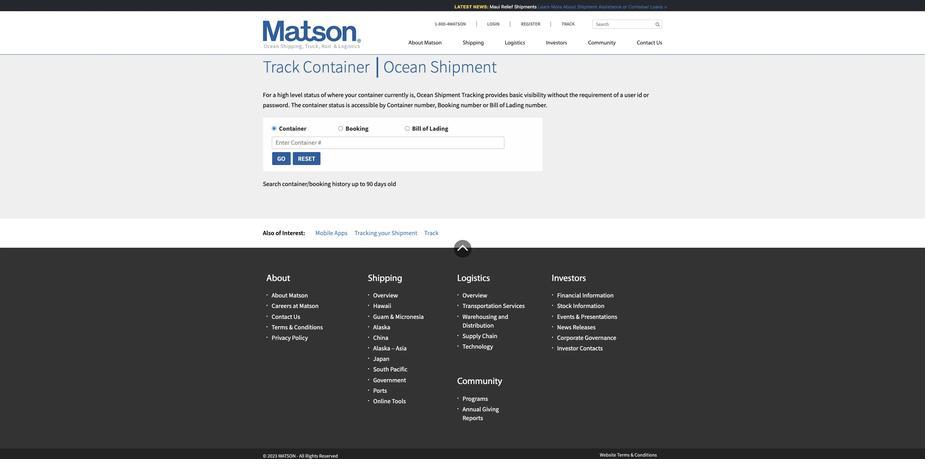 Task type: locate. For each thing, give the bounding box(es) containing it.
0 vertical spatial track
[[562, 21, 575, 27]]

supply chain link
[[463, 332, 498, 340]]

or
[[619, 4, 624, 9], [644, 91, 649, 99], [483, 101, 489, 109]]

the
[[291, 101, 301, 109]]

None search field
[[592, 20, 663, 29]]

None button
[[272, 152, 291, 165], [292, 152, 321, 165], [272, 152, 291, 165], [292, 152, 321, 165]]

0 horizontal spatial contact us link
[[272, 312, 300, 321]]

1 vertical spatial community
[[458, 377, 503, 387]]

contact us link down the search image
[[627, 37, 663, 51]]

1 vertical spatial alaska
[[373, 344, 391, 352]]

1 horizontal spatial community
[[588, 40, 616, 46]]

warehousing
[[463, 312, 497, 321]]

logistics down register link
[[505, 40, 525, 46]]

1 horizontal spatial overview link
[[463, 291, 488, 299]]

about matson link
[[409, 37, 452, 51], [272, 291, 308, 299]]

1 horizontal spatial about matson link
[[409, 37, 452, 51]]

0 vertical spatial your
[[345, 91, 357, 99]]

0 horizontal spatial conditions
[[294, 323, 323, 331]]

0 horizontal spatial logistics
[[458, 274, 490, 283]]

0 horizontal spatial a
[[273, 91, 276, 99]]

about matson link up careers at matson link
[[272, 291, 308, 299]]

shipping up hawaii link
[[368, 274, 402, 283]]

of
[[321, 91, 326, 99], [614, 91, 619, 99], [500, 101, 505, 109], [423, 125, 428, 133], [276, 229, 281, 237]]

2 overview from the left
[[463, 291, 488, 299]]

guam
[[373, 312, 389, 321]]

logistics up transportation
[[458, 274, 490, 283]]

transportation
[[463, 302, 502, 310]]

hawaii link
[[373, 302, 391, 310]]

news:
[[469, 4, 485, 9]]

0 horizontal spatial bill
[[412, 125, 421, 133]]

interest:
[[282, 229, 305, 237]]

Enter Container # text field
[[272, 137, 505, 149]]

by
[[380, 101, 386, 109]]

0 horizontal spatial community
[[458, 377, 503, 387]]

0 horizontal spatial shipping
[[368, 274, 402, 283]]

backtop image
[[454, 240, 472, 257]]

booking
[[438, 101, 460, 109], [346, 125, 369, 133]]

a left user
[[620, 91, 624, 99]]

alaska link
[[373, 323, 391, 331]]

matson down '1-'
[[424, 40, 442, 46]]

0 vertical spatial contact
[[637, 40, 656, 46]]

online tools link
[[373, 397, 406, 405]]

information up events & presentations link
[[573, 302, 605, 310]]

0 vertical spatial about matson link
[[409, 37, 452, 51]]

0 vertical spatial alaska
[[373, 323, 391, 331]]

1 horizontal spatial shipping
[[463, 40, 484, 46]]

status down "where"
[[329, 101, 345, 109]]

or right number
[[483, 101, 489, 109]]

Search search field
[[592, 20, 663, 29]]

0 vertical spatial tracking
[[462, 91, 484, 99]]

policy
[[292, 334, 308, 342]]

of down provides
[[500, 101, 505, 109]]

1 horizontal spatial overview
[[463, 291, 488, 299]]

alaska down guam
[[373, 323, 391, 331]]

tracking up number
[[462, 91, 484, 99]]

1 vertical spatial contact us link
[[272, 312, 300, 321]]

releases
[[573, 323, 596, 331]]

1 vertical spatial your
[[378, 229, 390, 237]]

0 horizontal spatial track link
[[425, 229, 439, 237]]

1 vertical spatial lading
[[430, 125, 449, 133]]

track for track link to the top
[[562, 21, 575, 27]]

overview link up hawaii link
[[373, 291, 398, 299]]

website
[[600, 452, 616, 458]]

0 horizontal spatial booking
[[346, 125, 369, 133]]

contact us link
[[627, 37, 663, 51], [272, 312, 300, 321]]

bill right bill of lading option
[[412, 125, 421, 133]]

more
[[547, 4, 558, 9]]

matson for about matson careers at matson contact us terms & conditions privacy policy
[[289, 291, 308, 299]]

about inside the top menu navigation
[[409, 40, 423, 46]]

1 vertical spatial conditions
[[635, 452, 657, 458]]

investors up "financial"
[[552, 274, 586, 283]]

1 vertical spatial track
[[263, 56, 300, 77]]

2 horizontal spatial track
[[562, 21, 575, 27]]

top menu navigation
[[409, 37, 663, 51]]

bill down provides
[[490, 101, 498, 109]]

at
[[293, 302, 298, 310]]

south pacific link
[[373, 365, 408, 373]]

about for about matson
[[409, 40, 423, 46]]

2 vertical spatial track
[[425, 229, 439, 237]]

1 horizontal spatial contact
[[637, 40, 656, 46]]

your
[[345, 91, 357, 99], [378, 229, 390, 237]]

>
[[661, 4, 663, 9]]

community inside footer
[[458, 377, 503, 387]]

or right assistance
[[619, 4, 624, 9]]

1-800-4matson link
[[435, 21, 477, 27]]

search
[[263, 180, 281, 188]]

matson up at
[[289, 291, 308, 299]]

container up "where"
[[303, 56, 370, 77]]

and
[[498, 312, 509, 321]]

track link
[[551, 21, 575, 27], [425, 229, 439, 237]]

2 alaska from the top
[[373, 344, 391, 352]]

overview inside overview transportation services warehousing and distribution supply chain technology
[[463, 291, 488, 299]]

matson
[[424, 40, 442, 46], [289, 291, 308, 299], [299, 302, 319, 310]]

0 horizontal spatial overview link
[[373, 291, 398, 299]]

1 overview link from the left
[[373, 291, 398, 299]]

0 vertical spatial or
[[619, 4, 624, 9]]

bill of lading
[[412, 125, 449, 133]]

alaska up japan link
[[373, 344, 391, 352]]

0 horizontal spatial lading
[[430, 125, 449, 133]]

lading
[[506, 101, 524, 109], [430, 125, 449, 133]]

& right guam
[[390, 312, 394, 321]]

information
[[583, 291, 614, 299], [573, 302, 605, 310]]

pacific
[[390, 365, 408, 373]]

learn
[[534, 4, 546, 9]]

shipment
[[574, 4, 594, 9], [430, 56, 497, 77], [435, 91, 461, 99], [392, 229, 417, 237]]

us up terms & conditions link
[[294, 312, 300, 321]]

1 horizontal spatial conditions
[[635, 452, 657, 458]]

1 horizontal spatial track link
[[551, 21, 575, 27]]

0 horizontal spatial tracking
[[355, 229, 377, 237]]

0 vertical spatial investors
[[546, 40, 567, 46]]

1 a from the left
[[273, 91, 276, 99]]

hawaii
[[373, 302, 391, 310]]

logistics
[[505, 40, 525, 46], [458, 274, 490, 283]]

1 horizontal spatial bill
[[490, 101, 498, 109]]

1 overview from the left
[[373, 291, 398, 299]]

track container │ocean shipment
[[263, 56, 497, 77]]

the
[[570, 91, 578, 99]]

booking right booking option
[[346, 125, 369, 133]]

conditions inside about matson careers at matson contact us terms & conditions privacy policy
[[294, 323, 323, 331]]

footer
[[0, 240, 926, 459]]

us inside about matson careers at matson contact us terms & conditions privacy policy
[[294, 312, 300, 321]]

1 vertical spatial contact
[[272, 312, 292, 321]]

2 horizontal spatial or
[[644, 91, 649, 99]]

shipping inside the top menu navigation
[[463, 40, 484, 46]]

contact down careers
[[272, 312, 292, 321]]

1 horizontal spatial us
[[657, 40, 663, 46]]

of left user
[[614, 91, 619, 99]]

login
[[488, 21, 500, 27]]

0 vertical spatial community
[[588, 40, 616, 46]]

lading down basic at the right of the page
[[506, 101, 524, 109]]

1 horizontal spatial terms
[[617, 452, 630, 458]]

1 horizontal spatial lading
[[506, 101, 524, 109]]

about
[[560, 4, 572, 9], [409, 40, 423, 46], [267, 274, 290, 283], [272, 291, 288, 299]]

shipments
[[511, 4, 533, 9]]

overview link up transportation
[[463, 291, 488, 299]]

terms right website at the bottom right
[[617, 452, 630, 458]]

contact inside the top menu navigation
[[637, 40, 656, 46]]

conditions
[[294, 323, 323, 331], [635, 452, 657, 458]]

japan
[[373, 355, 390, 363]]

bill
[[490, 101, 498, 109], [412, 125, 421, 133]]

tracking your shipment
[[355, 229, 417, 237]]

0 horizontal spatial us
[[294, 312, 300, 321]]

container down currently
[[387, 101, 413, 109]]

information up stock information link
[[583, 291, 614, 299]]

about for about matson careers at matson contact us terms & conditions privacy policy
[[272, 291, 288, 299]]

tracking right apps
[[355, 229, 377, 237]]

1 vertical spatial status
[[329, 101, 345, 109]]

overview inside overview hawaii guam & micronesia alaska china alaska – asia japan south pacific government ports online tools
[[373, 291, 398, 299]]

tracking
[[462, 91, 484, 99], [355, 229, 377, 237]]

0 vertical spatial us
[[657, 40, 663, 46]]

lading inside for a high level status of where your container currently is, ocean shipment tracking provides basic visibility without the requirement of a user id or password. the container status is accessible by container number, booking number or bill of lading number.
[[506, 101, 524, 109]]

alaska
[[373, 323, 391, 331], [373, 344, 391, 352]]

chain
[[482, 332, 498, 340]]

terms & conditions link
[[272, 323, 323, 331]]

community up programs
[[458, 377, 503, 387]]

1 vertical spatial matson
[[289, 291, 308, 299]]

or right id
[[644, 91, 649, 99]]

0 vertical spatial booking
[[438, 101, 460, 109]]

overview link for logistics
[[463, 291, 488, 299]]

search image
[[656, 22, 660, 27]]

lading down number,
[[430, 125, 449, 133]]

0 vertical spatial terms
[[272, 323, 288, 331]]

of right bill of lading option
[[423, 125, 428, 133]]

1 vertical spatial bill
[[412, 125, 421, 133]]

high
[[277, 91, 289, 99]]

2 vertical spatial or
[[483, 101, 489, 109]]

footer containing about
[[0, 240, 926, 459]]

about for about
[[267, 274, 290, 283]]

community down search search box
[[588, 40, 616, 46]]

1 vertical spatial tracking
[[355, 229, 377, 237]]

giving
[[483, 405, 499, 413]]

0 vertical spatial information
[[583, 291, 614, 299]]

container
[[358, 91, 383, 99], [302, 101, 328, 109]]

a right for
[[273, 91, 276, 99]]

0 horizontal spatial container
[[302, 101, 328, 109]]

of right also
[[276, 229, 281, 237]]

1 vertical spatial booking
[[346, 125, 369, 133]]

container right container radio
[[279, 125, 307, 133]]

to
[[360, 180, 365, 188]]

Booking radio
[[338, 126, 343, 131]]

also
[[263, 229, 274, 237]]

about matson link down '1-'
[[409, 37, 452, 51]]

overview up transportation
[[463, 291, 488, 299]]

events & presentations link
[[557, 312, 618, 321]]

0 horizontal spatial track
[[263, 56, 300, 77]]

0 vertical spatial logistics
[[505, 40, 525, 46]]

1 vertical spatial us
[[294, 312, 300, 321]]

1 vertical spatial or
[[644, 91, 649, 99]]

& up privacy policy link on the bottom of the page
[[289, 323, 293, 331]]

0 horizontal spatial or
[[483, 101, 489, 109]]

1 vertical spatial about matson link
[[272, 291, 308, 299]]

1 vertical spatial shipping
[[368, 274, 402, 283]]

container right the
[[302, 101, 328, 109]]

1 alaska from the top
[[373, 323, 391, 331]]

1 horizontal spatial container
[[358, 91, 383, 99]]

0 horizontal spatial overview
[[373, 291, 398, 299]]

1 horizontal spatial booking
[[438, 101, 460, 109]]

0 horizontal spatial status
[[304, 91, 320, 99]]

investors down register link
[[546, 40, 567, 46]]

stock information link
[[557, 302, 605, 310]]

0 horizontal spatial terms
[[272, 323, 288, 331]]

0 horizontal spatial contact
[[272, 312, 292, 321]]

1 horizontal spatial a
[[620, 91, 624, 99]]

terms up privacy
[[272, 323, 288, 331]]

news releases link
[[557, 323, 596, 331]]

track for bottom track link
[[425, 229, 439, 237]]

container/booking
[[282, 180, 331, 188]]

1 vertical spatial investors
[[552, 274, 586, 283]]

community link
[[578, 37, 627, 51]]

0 vertical spatial container
[[358, 91, 383, 99]]

booking left number
[[438, 101, 460, 109]]

1 horizontal spatial tracking
[[462, 91, 484, 99]]

0 horizontal spatial about matson link
[[272, 291, 308, 299]]

0 vertical spatial conditions
[[294, 323, 323, 331]]

container up accessible
[[358, 91, 383, 99]]

1 vertical spatial logistics
[[458, 274, 490, 283]]

& up news releases link
[[576, 312, 580, 321]]

south
[[373, 365, 389, 373]]

matson inside the top menu navigation
[[424, 40, 442, 46]]

apps
[[335, 229, 348, 237]]

community inside the top menu navigation
[[588, 40, 616, 46]]

about inside about matson careers at matson contact us terms & conditions privacy policy
[[272, 291, 288, 299]]

overview up hawaii link
[[373, 291, 398, 299]]

container
[[625, 4, 645, 9], [303, 56, 370, 77], [387, 101, 413, 109], [279, 125, 307, 133]]

us down the search image
[[657, 40, 663, 46]]

1-800-4matson
[[435, 21, 466, 27]]

contact down search search box
[[637, 40, 656, 46]]

2 overview link from the left
[[463, 291, 488, 299]]

0 vertical spatial shipping
[[463, 40, 484, 46]]

status right level
[[304, 91, 320, 99]]

shipping down "4matson"
[[463, 40, 484, 46]]

1 horizontal spatial track
[[425, 229, 439, 237]]

1 horizontal spatial logistics
[[505, 40, 525, 46]]

booking inside for a high level status of where your container currently is, ocean shipment tracking provides basic visibility without the requirement of a user id or password. the container status is accessible by container number, booking number or bill of lading number.
[[438, 101, 460, 109]]

old
[[388, 180, 396, 188]]

careers at matson link
[[272, 302, 319, 310]]

overview for transportation
[[463, 291, 488, 299]]

0 horizontal spatial your
[[345, 91, 357, 99]]

accessible
[[351, 101, 378, 109]]

overview link
[[373, 291, 398, 299], [463, 291, 488, 299]]

0 vertical spatial bill
[[490, 101, 498, 109]]

tracking inside for a high level status of where your container currently is, ocean shipment tracking provides basic visibility without the requirement of a user id or password. the container status is accessible by container number, booking number or bill of lading number.
[[462, 91, 484, 99]]

matson right at
[[299, 302, 319, 310]]

0 vertical spatial lading
[[506, 101, 524, 109]]

overview link for shipping
[[373, 291, 398, 299]]

1 horizontal spatial contact us link
[[627, 37, 663, 51]]

0 vertical spatial matson
[[424, 40, 442, 46]]

container inside for a high level status of where your container currently is, ocean shipment tracking provides basic visibility without the requirement of a user id or password. the container status is accessible by container number, booking number or bill of lading number.
[[387, 101, 413, 109]]

about matson
[[409, 40, 442, 46]]

contact us link down careers
[[272, 312, 300, 321]]



Task type: describe. For each thing, give the bounding box(es) containing it.
& right website at the bottom right
[[631, 452, 634, 458]]

bill inside for a high level status of where your container currently is, ocean shipment tracking provides basic visibility without the requirement of a user id or password. the container status is accessible by container number, booking number or bill of lading number.
[[490, 101, 498, 109]]

ocean
[[417, 91, 433, 99]]

track for track container │ocean shipment
[[263, 56, 300, 77]]

90
[[367, 180, 373, 188]]

events
[[557, 312, 575, 321]]

& inside overview hawaii guam & micronesia alaska china alaska – asia japan south pacific government ports online tools
[[390, 312, 394, 321]]

1-
[[435, 21, 439, 27]]

japan link
[[373, 355, 390, 363]]

china link
[[373, 334, 389, 342]]

up
[[352, 180, 359, 188]]

contacts
[[580, 344, 603, 352]]

us inside the top menu navigation
[[657, 40, 663, 46]]

contact us
[[637, 40, 663, 46]]

logistics inside footer
[[458, 274, 490, 283]]

800-
[[439, 21, 447, 27]]

Bill of Lading radio
[[405, 126, 410, 131]]

privacy
[[272, 334, 291, 342]]

number,
[[414, 101, 437, 109]]

warehousing and distribution link
[[463, 312, 509, 329]]

blue matson logo with ocean, shipping, truck, rail and logistics written beneath it. image
[[263, 21, 361, 49]]

investors inside the investors link
[[546, 40, 567, 46]]

user
[[625, 91, 636, 99]]

presentations
[[581, 312, 618, 321]]

investor
[[557, 344, 579, 352]]

asia
[[396, 344, 407, 352]]

financial
[[557, 291, 581, 299]]

without
[[548, 91, 568, 99]]

programs link
[[463, 395, 488, 403]]

about matson link for shipping link
[[409, 37, 452, 51]]

china
[[373, 334, 389, 342]]

–
[[392, 344, 395, 352]]

distribution
[[463, 321, 494, 329]]

shipment inside for a high level status of where your container currently is, ocean shipment tracking provides basic visibility without the requirement of a user id or password. the container status is accessible by container number, booking number or bill of lading number.
[[435, 91, 461, 99]]

ports link
[[373, 387, 387, 395]]

maui
[[486, 4, 496, 9]]

alaska – asia link
[[373, 344, 407, 352]]

tools
[[392, 397, 406, 405]]

logistics inside the top menu navigation
[[505, 40, 525, 46]]

where
[[328, 91, 344, 99]]

1 vertical spatial terms
[[617, 452, 630, 458]]

visibility
[[525, 91, 547, 99]]

shipping link
[[452, 37, 495, 51]]

& inside financial information stock information events & presentations news releases corporate governance investor contacts
[[576, 312, 580, 321]]

transportation services link
[[463, 302, 525, 310]]

password.
[[263, 101, 290, 109]]

contact inside about matson careers at matson contact us terms & conditions privacy policy
[[272, 312, 292, 321]]

latest
[[451, 4, 468, 9]]

your inside for a high level status of where your container currently is, ocean shipment tracking provides basic visibility without the requirement of a user id or password. the container status is accessible by container number, booking number or bill of lading number.
[[345, 91, 357, 99]]

financial information link
[[557, 291, 614, 299]]

annual
[[463, 405, 481, 413]]

mobile apps
[[316, 229, 348, 237]]

overview for hawaii
[[373, 291, 398, 299]]

about matson careers at matson contact us terms & conditions privacy policy
[[272, 291, 323, 342]]

level
[[290, 91, 303, 99]]

government
[[373, 376, 406, 384]]

guam & micronesia link
[[373, 312, 424, 321]]

id
[[637, 91, 642, 99]]

terms inside about matson careers at matson contact us terms & conditions privacy policy
[[272, 323, 288, 331]]

Container radio
[[272, 126, 276, 131]]

corporate
[[557, 334, 584, 342]]

about matson link for careers at matson link
[[272, 291, 308, 299]]

technology link
[[463, 342, 493, 350]]

requirement
[[580, 91, 613, 99]]

mobile apps link
[[316, 229, 348, 237]]

1 vertical spatial container
[[302, 101, 328, 109]]

programs
[[463, 395, 488, 403]]

0 vertical spatial status
[[304, 91, 320, 99]]

latest news: maui relief shipments learn more about shipment assistance or container loans >
[[451, 4, 663, 9]]

website terms & conditions
[[600, 452, 657, 458]]

investor contacts link
[[557, 344, 603, 352]]

0 vertical spatial track link
[[551, 21, 575, 27]]

investors link
[[536, 37, 578, 51]]

overview transportation services warehousing and distribution supply chain technology
[[463, 291, 525, 350]]

supply
[[463, 332, 481, 340]]

programs annual giving reports
[[463, 395, 499, 422]]

technology
[[463, 342, 493, 350]]

2 a from the left
[[620, 91, 624, 99]]

& inside about matson careers at matson contact us terms & conditions privacy policy
[[289, 323, 293, 331]]

2 vertical spatial matson
[[299, 302, 319, 310]]

1 horizontal spatial or
[[619, 4, 624, 9]]

governance
[[585, 334, 617, 342]]

is
[[346, 101, 350, 109]]

reports
[[463, 414, 483, 422]]

online
[[373, 397, 391, 405]]

of left "where"
[[321, 91, 326, 99]]

for
[[263, 91, 272, 99]]

ports
[[373, 387, 387, 395]]

learn more about shipment assistance or container loans > link
[[534, 4, 663, 9]]

login link
[[477, 21, 510, 27]]

privacy policy link
[[272, 334, 308, 342]]

search container/booking history up to 90 days old
[[263, 180, 396, 188]]

matson for about matson
[[424, 40, 442, 46]]

1 vertical spatial information
[[573, 302, 605, 310]]

history
[[332, 180, 351, 188]]

micronesia
[[396, 312, 424, 321]]

register
[[521, 21, 541, 27]]

relief
[[497, 4, 509, 9]]

│ocean
[[373, 56, 427, 77]]

also of interest:
[[263, 229, 305, 237]]

1 horizontal spatial status
[[329, 101, 345, 109]]

container left loans
[[625, 4, 645, 9]]

government link
[[373, 376, 406, 384]]

1 horizontal spatial your
[[378, 229, 390, 237]]

financial information stock information events & presentations news releases corporate governance investor contacts
[[557, 291, 618, 352]]

days
[[374, 180, 387, 188]]

0 vertical spatial contact us link
[[627, 37, 663, 51]]

4matson
[[447, 21, 466, 27]]

1 vertical spatial track link
[[425, 229, 439, 237]]



Task type: vqa. For each thing, say whether or not it's contained in the screenshot.
FOR
yes



